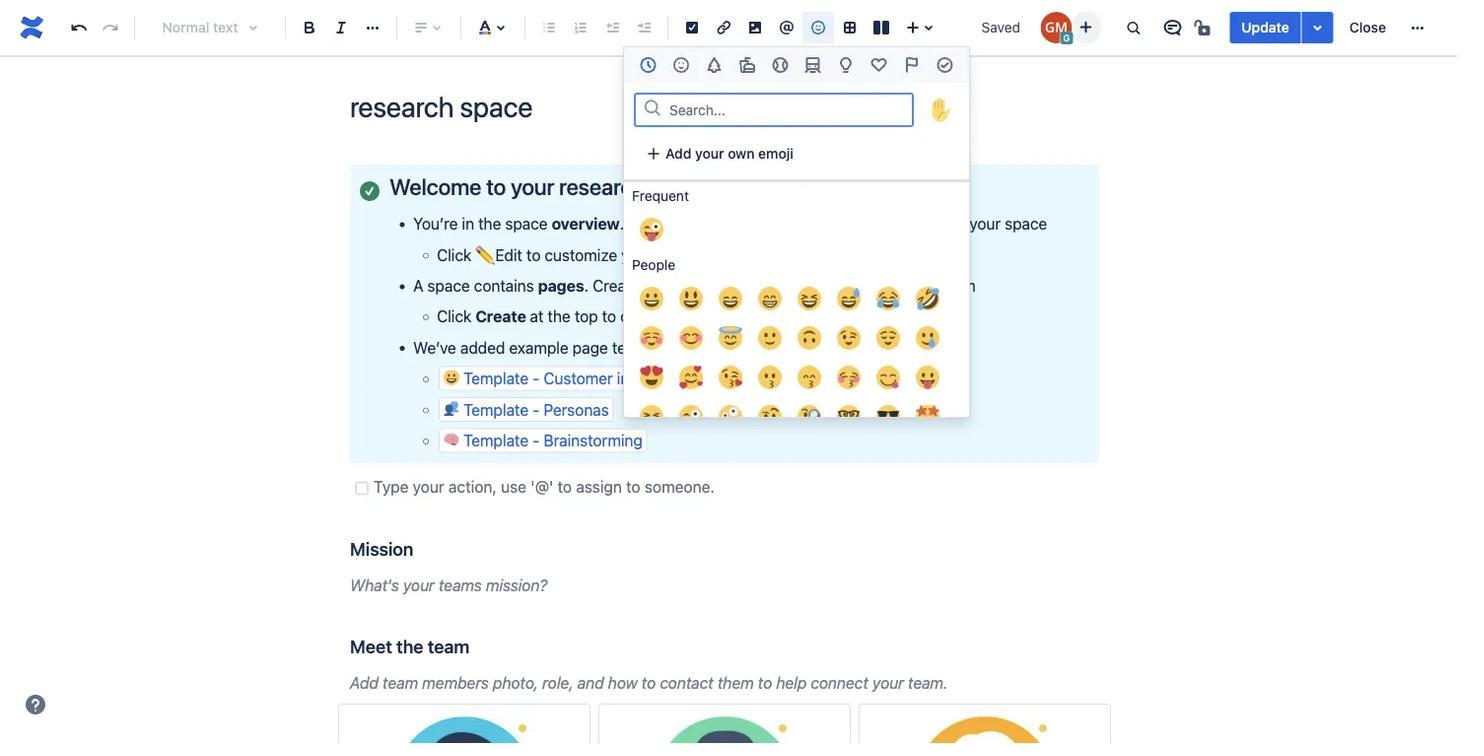 Task type: describe. For each thing, give the bounding box(es) containing it.
undo ⌘z image
[[67, 16, 91, 39]]

page up :blush: icon
[[681, 307, 717, 326]]

mention image
[[775, 16, 799, 39]]

click for click create at the top to create a page in your space
[[437, 307, 472, 326]]

to right how
[[642, 674, 656, 693]]

emoji
[[759, 145, 794, 162]]

click ✏️ edit to customize your overview
[[437, 245, 720, 264]]

your down it's
[[621, 245, 653, 264]]

your right for
[[970, 214, 1001, 233]]

:raised_hand: image
[[930, 98, 954, 122]]

for
[[946, 214, 966, 233]]

top
[[575, 307, 598, 326]]

link image
[[712, 16, 736, 39]]

:joy: image
[[877, 287, 900, 311]]

2 vertical spatial a
[[669, 307, 677, 326]]

:innocent: image
[[719, 326, 743, 350]]

:smiling_face_with_3_hearts: image
[[679, 366, 703, 390]]

add your own emoji
[[666, 145, 794, 162]]

:nerd: image
[[837, 405, 861, 429]]

Emoji name field
[[664, 96, 912, 123]]

0 horizontal spatial like
[[811, 214, 835, 233]]

- for personas
[[533, 400, 540, 419]]

:face_with_monocle: image
[[798, 405, 822, 429]]

1 vertical spatial :stuck_out_tongue_winking_eye: image
[[679, 405, 703, 429]]

to right the top
[[602, 307, 616, 326]]

template for template - brainstorming
[[464, 431, 529, 450]]

choose an emoji category tab list
[[624, 47, 969, 83]]

to left show
[[686, 338, 701, 357]]

1 horizontal spatial the
[[478, 214, 501, 233]]

1 vertical spatial like
[[944, 338, 967, 357]]

0 horizontal spatial overview
[[552, 214, 620, 233]]

:stuck_out_tongue_closed_eyes: image
[[640, 405, 664, 429]]

page up :innocent: image
[[731, 276, 766, 295]]

team down add your own emoji button
[[650, 174, 700, 200]]

page down the top
[[573, 338, 608, 357]]

space!
[[704, 174, 770, 200]]

first
[[746, 214, 774, 233]]

outdent ⇧tab image
[[601, 16, 624, 39]]

show
[[705, 338, 742, 357]]

no restrictions image
[[1193, 16, 1216, 39]]

help image
[[24, 693, 47, 717]]

:zany_face: image
[[719, 405, 743, 429]]

1 vertical spatial create
[[476, 307, 526, 326]]

you're
[[413, 214, 458, 233]]

and
[[578, 674, 604, 693]]

:raised_hand: image
[[924, 92, 960, 128]]

space up :upside_down: image
[[773, 307, 815, 326]]

2 horizontal spatial a
[[839, 214, 847, 233]]

template - personas button
[[439, 397, 614, 422]]

what for visitors
[[653, 214, 687, 233]]

:brain: image
[[444, 432, 460, 448]]

0 vertical spatial :stuck_out_tongue_winking_eye: image
[[640, 218, 664, 242]]

0 horizontal spatial pages
[[538, 276, 584, 295]]

you're in the space overview . it's what visitors first see, like a landing page for your space
[[413, 214, 1048, 233]]

meet the team
[[350, 636, 470, 657]]

add for add team members photo, role, and how to contact them to help connect your team.
[[350, 674, 379, 693]]

:yum: image
[[877, 366, 900, 390]]

0 vertical spatial .
[[620, 214, 624, 233]]

:kissing_closed_eyes: image
[[837, 366, 861, 390]]

0 horizontal spatial the
[[396, 636, 424, 657]]

:check_mark: image
[[360, 181, 380, 201]]

✏️
[[476, 245, 491, 264]]

mission
[[350, 539, 414, 560]]

template - customer interview report button
[[439, 366, 733, 391]]

comment icon image
[[1161, 16, 1185, 39]]

emojis actions and list panel tab panel
[[624, 83, 969, 745]]

symbols image
[[867, 53, 891, 77]]

your up :slight_smile: icon
[[737, 307, 769, 326]]

photo,
[[493, 674, 539, 693]]

landing
[[851, 214, 903, 233]]

a
[[413, 276, 423, 295]]

:slight_smile: image
[[758, 326, 782, 350]]

:relaxed: image
[[640, 326, 664, 350]]

mission?
[[486, 577, 547, 595]]

click create at the top to create a page in your space
[[437, 307, 815, 326]]

look
[[910, 338, 940, 357]]

space right for
[[1005, 214, 1048, 233]]

click for click ✏️ edit to customize your overview
[[437, 245, 472, 264]]

at
[[530, 307, 544, 326]]

update
[[1242, 19, 1290, 36]]

visitors
[[692, 214, 742, 233]]

1 vertical spatial the
[[548, 307, 571, 326]]

:wink: image
[[837, 326, 861, 350]]

people
[[632, 257, 676, 273]]

added
[[460, 338, 505, 357]]

research
[[559, 174, 645, 200]]

2 horizontal spatial in
[[721, 307, 733, 326]]

numbered list ⌘⇧7 image
[[569, 16, 593, 39]]

space right a
[[428, 276, 470, 295]]

template - personas
[[464, 400, 609, 419]]

how
[[608, 674, 638, 693]]

template - brainstorming button
[[439, 428, 648, 453]]

:brain: image
[[444, 432, 460, 448]]

own
[[728, 145, 755, 162]]

bullet list ⌘⇧8 image
[[537, 16, 561, 39]]

table image
[[838, 16, 862, 39]]

to left :laughing: 'image'
[[770, 276, 785, 295]]

meet
[[350, 636, 392, 657]]

:smiling_face_with_tear: image
[[916, 326, 940, 350]]

:laughing: image
[[798, 287, 822, 311]]

welcome
[[390, 174, 482, 200]]

more formatting image
[[361, 16, 385, 39]]

:sweat_smile: image
[[837, 287, 861, 311]]

could
[[867, 338, 906, 357]]

more image
[[1406, 16, 1430, 39]]



Task type: vqa. For each thing, say whether or not it's contained in the screenshot.
topmost "Issue"
no



Task type: locate. For each thing, give the bounding box(es) containing it.
1 click from the top
[[437, 245, 472, 264]]

:blush: image
[[679, 326, 703, 350]]

add image, video, or file image
[[744, 16, 767, 39]]

1 vertical spatial pages
[[820, 338, 863, 357]]

people image
[[670, 53, 693, 77]]

create
[[620, 307, 665, 326]]

with
[[872, 276, 901, 295]]

0 vertical spatial template
[[464, 369, 529, 388]]

to
[[486, 174, 506, 200], [527, 245, 541, 264], [770, 276, 785, 295], [602, 307, 616, 326], [686, 338, 701, 357], [642, 674, 656, 693], [758, 674, 772, 693]]

space
[[505, 214, 548, 233], [1005, 214, 1048, 233], [428, 276, 470, 295], [773, 307, 815, 326]]

flags image
[[900, 53, 924, 77]]

your left own
[[695, 145, 724, 162]]

your left the teams
[[403, 577, 435, 595]]

0 vertical spatial in
[[462, 214, 474, 233]]

0 horizontal spatial add
[[350, 674, 379, 693]]

find and replace image
[[1122, 16, 1145, 39]]

redo ⌘⇧z image
[[99, 16, 122, 39]]

0 horizontal spatial :stuck_out_tongue_winking_eye: image
[[640, 218, 664, 242]]

we've added example page templates to show what your pages could look like
[[413, 338, 967, 357]]

1 horizontal spatial overview
[[657, 245, 720, 264]]

role,
[[543, 674, 574, 693]]

food & drink image
[[736, 53, 759, 77]]

like right see, at the top right of page
[[811, 214, 835, 233]]

example
[[509, 338, 569, 357]]

team right :rofl: icon
[[941, 276, 976, 295]]

help
[[776, 674, 807, 693]]

to right welcome on the left of page
[[486, 174, 506, 200]]

report
[[685, 369, 729, 388]]

template down added
[[464, 369, 529, 388]]

confluence image
[[16, 12, 47, 43], [16, 12, 47, 43]]

1 vertical spatial what
[[746, 338, 780, 357]]

your right "with"
[[905, 276, 937, 295]]

the right the meet
[[396, 636, 424, 657]]

collaborate
[[789, 276, 868, 295]]

add your own emoji button
[[634, 138, 806, 170]]

- for customer
[[533, 369, 540, 388]]

:stuck_out_tongue_winking_eye: image
[[640, 218, 664, 242], [679, 405, 703, 429]]

adjust update settings image
[[1306, 16, 1330, 39]]

:grin: image
[[758, 287, 782, 311]]

- inside template - personas button
[[533, 400, 540, 419]]

1 template from the top
[[464, 369, 529, 388]]

indent tab image
[[632, 16, 656, 39]]

:stuck_out_tongue: image
[[916, 366, 940, 390]]

create down 'contains'
[[476, 307, 526, 326]]

the up ✏️
[[478, 214, 501, 233]]

2 vertical spatial the
[[396, 636, 424, 657]]

- up template - personas
[[533, 369, 540, 388]]

Give this page a title text field
[[350, 91, 1100, 123]]

your left research
[[511, 174, 554, 200]]

in left :smile: image
[[702, 276, 715, 295]]

welcome to your research team space!
[[390, 174, 770, 200]]

:smiley: image
[[679, 287, 703, 311]]

add down the meet
[[350, 674, 379, 693]]

2 template from the top
[[464, 400, 529, 419]]

:smile: image
[[719, 287, 743, 311]]

add for add your own emoji
[[666, 145, 692, 162]]

1 vertical spatial in
[[702, 276, 715, 295]]

0 horizontal spatial a
[[669, 307, 677, 326]]

contact
[[660, 674, 714, 693]]

them
[[718, 674, 754, 693]]

like
[[811, 214, 835, 233], [944, 338, 967, 357]]

space up edit
[[505, 214, 548, 233]]

1 vertical spatial -
[[533, 400, 540, 419]]

team.
[[908, 674, 948, 693]]

what for your
[[746, 338, 780, 357]]

1 horizontal spatial what
[[746, 338, 780, 357]]

your
[[695, 145, 724, 162], [511, 174, 554, 200], [970, 214, 1001, 233], [621, 245, 653, 264], [905, 276, 937, 295], [737, 307, 769, 326], [784, 338, 816, 357], [403, 577, 435, 595], [873, 674, 904, 693]]

team down meet the team
[[383, 674, 418, 693]]

emoji image
[[807, 16, 830, 39]]

your inside button
[[695, 145, 724, 162]]

1 horizontal spatial create
[[593, 276, 640, 295]]

frequent image
[[637, 53, 660, 77]]

0 horizontal spatial create
[[476, 307, 526, 326]]

-
[[533, 369, 540, 388], [533, 400, 540, 419], [533, 431, 540, 450]]

like right :smiling_face_with_tear: image
[[944, 338, 967, 357]]

personas
[[544, 400, 609, 419]]

overview up a space contains pages . create content in a page to collaborate with your team
[[657, 245, 720, 264]]

.
[[620, 214, 624, 233], [584, 276, 589, 295]]

1 horizontal spatial .
[[620, 214, 624, 233]]

members
[[422, 674, 489, 693]]

2 vertical spatial -
[[533, 431, 540, 450]]

frequent
[[632, 188, 689, 204]]

content
[[644, 276, 698, 295]]

1 vertical spatial add
[[350, 674, 379, 693]]

invite to edit image
[[1074, 15, 1098, 39]]

2 click from the top
[[437, 307, 472, 326]]

pages
[[538, 276, 584, 295], [820, 338, 863, 357]]

template for template - personas
[[464, 400, 529, 419]]

0 horizontal spatial in
[[462, 214, 474, 233]]

the right at
[[548, 307, 571, 326]]

interview
[[617, 369, 681, 388]]

1 horizontal spatial a
[[719, 276, 727, 295]]

layouts image
[[870, 16, 893, 39]]

objects image
[[834, 53, 858, 77]]

your right :slight_smile: icon
[[784, 338, 816, 357]]

1 horizontal spatial in
[[702, 276, 715, 295]]

close button
[[1338, 12, 1398, 43]]

contains
[[474, 276, 534, 295]]

:relieved: image
[[877, 326, 900, 350]]

- up template - brainstorming button
[[533, 400, 540, 419]]

action item image
[[680, 16, 704, 39]]

italic ⌘i image
[[329, 16, 353, 39]]

0 vertical spatial pages
[[538, 276, 584, 295]]

create up click create at the top to create a page in your space
[[593, 276, 640, 295]]

2 vertical spatial in
[[721, 307, 733, 326]]

template for template - customer interview report
[[464, 369, 529, 388]]

emoji picker dialog
[[623, 46, 970, 745]]

:sunglasses: image
[[877, 405, 900, 429]]

:stuck_out_tongue_winking_eye: image down the frequent
[[640, 218, 664, 242]]

0 vertical spatial create
[[593, 276, 640, 295]]

customize
[[545, 245, 617, 264]]

what down the frequent
[[653, 214, 687, 233]]

add inside button
[[666, 145, 692, 162]]

3 template from the top
[[464, 431, 529, 450]]

template - customer interview report
[[464, 369, 729, 388]]

team
[[650, 174, 700, 200], [941, 276, 976, 295], [428, 636, 470, 657], [383, 674, 418, 693]]

1 horizontal spatial add
[[666, 145, 692, 162]]

what
[[653, 214, 687, 233], [746, 338, 780, 357]]

add
[[666, 145, 692, 162], [350, 674, 379, 693]]

0 vertical spatial add
[[666, 145, 692, 162]]

see,
[[778, 214, 807, 233]]

1 vertical spatial .
[[584, 276, 589, 295]]

travel & places image
[[801, 53, 825, 77]]

0 vertical spatial -
[[533, 369, 540, 388]]

1 vertical spatial overview
[[657, 245, 720, 264]]

template inside button
[[464, 431, 529, 450]]

0 vertical spatial a
[[839, 214, 847, 233]]

2 vertical spatial template
[[464, 431, 529, 450]]

create
[[593, 276, 640, 295], [476, 307, 526, 326]]

add team members photo, role, and how to contact them to help connect your team.
[[350, 674, 948, 693]]

0 vertical spatial like
[[811, 214, 835, 233]]

3 - from the top
[[533, 431, 540, 450]]

edit
[[495, 245, 523, 264]]

:star_struck: image
[[916, 405, 940, 429]]

pages down the click ✏️ edit to customize your overview in the left of the page
[[538, 276, 584, 295]]

click up the we've
[[437, 307, 472, 326]]

:check_mark: image
[[360, 181, 380, 201]]

add up the frequent
[[666, 145, 692, 162]]

:heart_eyes: image
[[640, 366, 664, 390]]

0 horizontal spatial what
[[653, 214, 687, 233]]

a right ":smiley:" image
[[719, 276, 727, 295]]

nature image
[[703, 53, 726, 77]]

- inside template - customer interview report button
[[533, 369, 540, 388]]

what's your teams mission?
[[350, 577, 547, 595]]

:kissing: image
[[758, 366, 782, 390]]

0 vertical spatial the
[[478, 214, 501, 233]]

to right edit
[[527, 245, 541, 264]]

overview up customize
[[552, 214, 620, 233]]

templates
[[612, 338, 682, 357]]

:busts_in_silhouette: image
[[444, 401, 460, 417], [444, 401, 460, 417]]

we've
[[413, 338, 456, 357]]

page left for
[[907, 214, 942, 233]]

what's
[[350, 577, 399, 595]]

customer
[[544, 369, 613, 388]]

teams
[[439, 577, 482, 595]]

in up :innocent: image
[[721, 307, 733, 326]]

0 vertical spatial click
[[437, 245, 472, 264]]

0 horizontal spatial .
[[584, 276, 589, 295]]

1 vertical spatial template
[[464, 400, 529, 419]]

- down template - personas
[[533, 431, 540, 450]]

:stuck_out_tongue_winking_eye: image left :zany_face: icon
[[679, 405, 703, 429]]

add inside main content area, start typing to enter text. text field
[[350, 674, 379, 693]]

1 vertical spatial a
[[719, 276, 727, 295]]

team up members
[[428, 636, 470, 657]]

brainstorming
[[544, 431, 643, 450]]

the
[[478, 214, 501, 233], [548, 307, 571, 326], [396, 636, 424, 657]]

2 - from the top
[[533, 400, 540, 419]]

0 vertical spatial what
[[653, 214, 687, 233]]

1 - from the top
[[533, 369, 540, 388]]

template
[[464, 369, 529, 388], [464, 400, 529, 419], [464, 431, 529, 450]]

productivity image
[[933, 53, 957, 77]]

saved
[[982, 19, 1021, 36]]

a
[[839, 214, 847, 233], [719, 276, 727, 295], [669, 307, 677, 326]]

what up :kissing: image
[[746, 338, 780, 357]]

template down template - personas button
[[464, 431, 529, 450]]

:grinning: image
[[640, 287, 664, 311], [444, 370, 460, 386], [444, 370, 460, 386]]

a left ":smiley:" image
[[669, 307, 677, 326]]

it's
[[628, 214, 649, 233]]

:kissing_heart: image
[[719, 366, 743, 390]]

editable content region
[[319, 0, 1131, 745]]

. up the top
[[584, 276, 589, 295]]

in right you're
[[462, 214, 474, 233]]

template - brainstorming
[[464, 431, 643, 450]]

bold ⌘b image
[[298, 16, 322, 39]]

1 vertical spatial click
[[437, 307, 472, 326]]

1 horizontal spatial :stuck_out_tongue_winking_eye: image
[[679, 405, 703, 429]]

0 vertical spatial overview
[[552, 214, 620, 233]]

in
[[462, 214, 474, 233], [702, 276, 715, 295], [721, 307, 733, 326]]

:rofl: image
[[916, 287, 940, 311]]

1 horizontal spatial like
[[944, 338, 967, 357]]

click
[[437, 245, 472, 264], [437, 307, 472, 326]]

1 horizontal spatial pages
[[820, 338, 863, 357]]

connect
[[811, 674, 869, 693]]

pages up :kissing_closed_eyes: image
[[820, 338, 863, 357]]

page
[[907, 214, 942, 233], [731, 276, 766, 295], [681, 307, 717, 326], [573, 338, 608, 357]]

click left ✏️
[[437, 245, 472, 264]]

template up template - brainstorming button
[[464, 400, 529, 419]]

overview
[[552, 214, 620, 233], [657, 245, 720, 264]]

a space contains pages . create content in a page to collaborate with your team
[[413, 276, 976, 295]]

giulia masi image
[[1041, 12, 1072, 43]]

update button
[[1230, 12, 1302, 43]]

activity image
[[769, 53, 792, 77]]

- for brainstorming
[[533, 431, 540, 450]]

2 horizontal spatial the
[[548, 307, 571, 326]]

Main content area, start typing to enter text. text field
[[338, 165, 1111, 745]]

- inside template - brainstorming button
[[533, 431, 540, 450]]

your left the team.
[[873, 674, 904, 693]]

:kissing_smiling_eyes: image
[[798, 366, 822, 390]]

. left it's
[[620, 214, 624, 233]]

:face_with_raised_eyebrow: image
[[758, 405, 782, 429]]

to left help
[[758, 674, 772, 693]]

a left landing
[[839, 214, 847, 233]]

:upside_down: image
[[798, 326, 822, 350]]

close
[[1350, 19, 1387, 36]]



